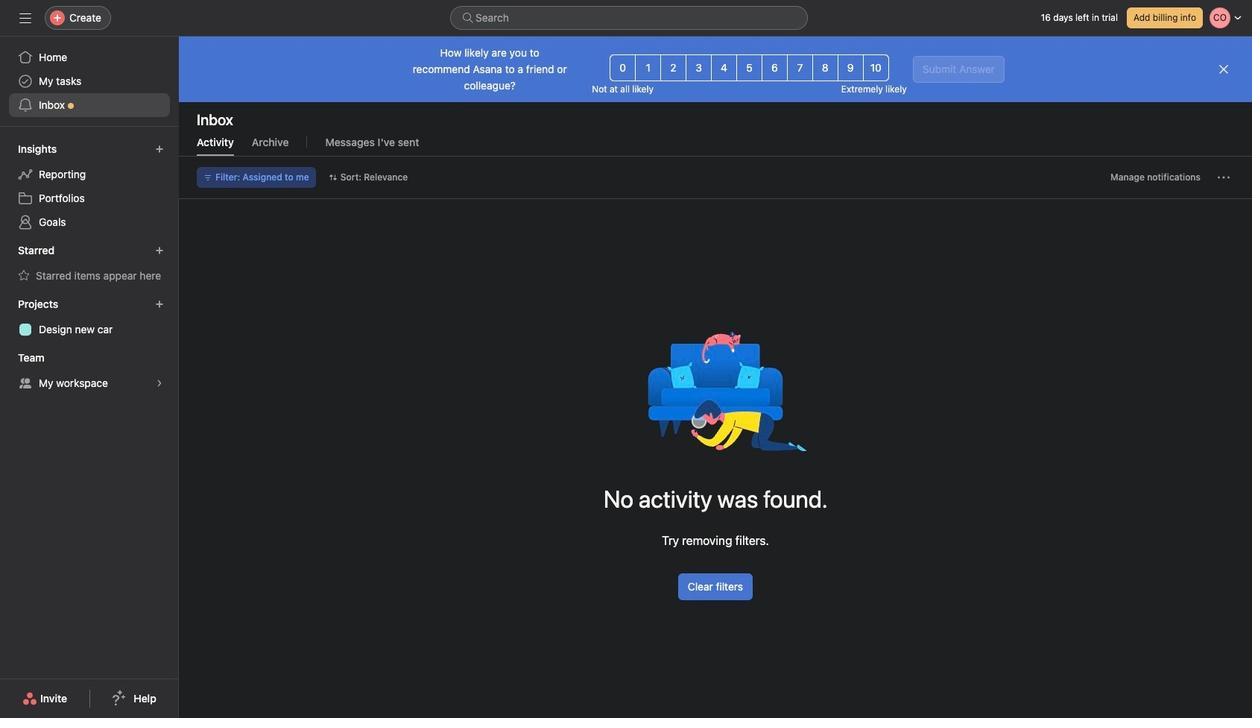 Task type: locate. For each thing, give the bounding box(es) containing it.
None radio
[[610, 54, 636, 81], [635, 54, 662, 81], [711, 54, 738, 81], [762, 54, 788, 81], [787, 54, 813, 81], [813, 54, 839, 81], [838, 54, 864, 81], [863, 54, 889, 81], [610, 54, 636, 81], [635, 54, 662, 81], [711, 54, 738, 81], [762, 54, 788, 81], [787, 54, 813, 81], [813, 54, 839, 81], [838, 54, 864, 81], [863, 54, 889, 81]]

hide sidebar image
[[19, 12, 31, 24]]

option group
[[610, 54, 889, 81]]

list box
[[450, 6, 808, 30]]

insights element
[[0, 136, 179, 237]]

teams element
[[0, 345, 179, 398]]

more actions image
[[1218, 172, 1230, 183]]

None radio
[[661, 54, 687, 81], [686, 54, 712, 81], [737, 54, 763, 81], [661, 54, 687, 81], [686, 54, 712, 81], [737, 54, 763, 81]]

dismiss image
[[1218, 63, 1230, 75]]



Task type: vqa. For each thing, say whether or not it's contained in the screenshot.
PROJECTS ELEMENT
yes



Task type: describe. For each thing, give the bounding box(es) containing it.
add items to starred image
[[155, 246, 164, 255]]

projects element
[[0, 291, 179, 345]]

starred element
[[0, 237, 179, 291]]

global element
[[0, 37, 179, 126]]

sort: relevance image
[[329, 173, 338, 182]]

new insights image
[[155, 145, 164, 154]]

new project or portfolio image
[[155, 300, 164, 309]]

see details, my workspace image
[[155, 379, 164, 388]]



